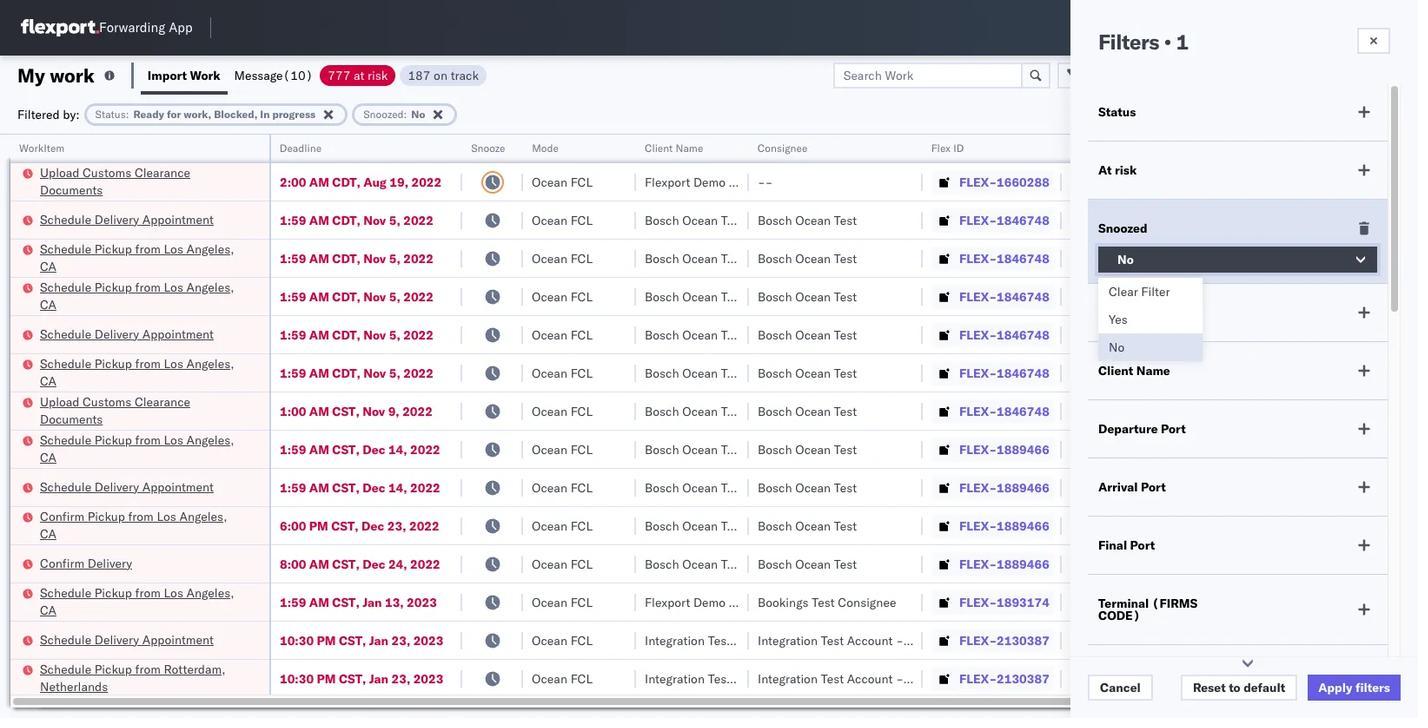 Task type: vqa. For each thing, say whether or not it's contained in the screenshot.
lhuu7894563, uetu5238478 for Schedule Pickup from Los Angeles, CA
yes



Task type: locate. For each thing, give the bounding box(es) containing it.
4 resize handle column header from the left
[[615, 135, 636, 719]]

mode button
[[523, 138, 619, 156]]

demo left bookings at the bottom right of page
[[694, 595, 726, 611]]

1 horizontal spatial numbers
[[1247, 142, 1290, 155]]

0 vertical spatial 2023
[[407, 595, 437, 611]]

demo
[[694, 174, 726, 190], [694, 595, 726, 611]]

dec left 24,
[[363, 557, 385, 572]]

0 vertical spatial maeu9408431
[[1184, 633, 1272, 649]]

14, up 6:00 pm cst, dec 23, 2022
[[388, 480, 407, 496]]

uetu5238478 for confirm pickup from los angeles, ca
[[1164, 518, 1248, 534]]

upload for 1:00 am cst, nov 9, 2022
[[40, 394, 79, 410]]

schedule pickup from los angeles, ca for the schedule pickup from los angeles, ca link corresponding to 2nd schedule pickup from los angeles, ca button from the bottom
[[40, 432, 234, 465]]

ocean fcl for second schedule pickup from los angeles, ca button from the top of the page
[[532, 289, 593, 305]]

3 uetu5238478 from the top
[[1164, 518, 1248, 534]]

resize handle column header for workitem
[[249, 135, 269, 719]]

1 vertical spatial demo
[[694, 595, 726, 611]]

hlxu8034992
[[1255, 212, 1341, 228], [1255, 250, 1341, 266], [1255, 289, 1341, 304], [1255, 327, 1341, 342], [1255, 365, 1341, 381], [1255, 403, 1341, 419]]

ceau7522281, up clear at the right top of page
[[1071, 250, 1160, 266]]

nov
[[364, 213, 386, 228], [364, 251, 386, 266], [364, 289, 386, 305], [364, 327, 386, 343], [364, 366, 386, 381], [363, 404, 385, 419]]

numbers
[[1247, 142, 1290, 155], [1071, 149, 1114, 162]]

0 horizontal spatial :
[[126, 107, 129, 120]]

1 am from the top
[[309, 174, 329, 190]]

gvcu5265864 for schedule delivery appointment
[[1071, 633, 1157, 648]]

6 1:59 from the top
[[280, 442, 306, 458]]

status up "container numbers" button on the top right of page
[[1099, 104, 1136, 120]]

1 vertical spatial upload customs clearance documents
[[40, 394, 190, 427]]

flexport demo consignee
[[645, 174, 787, 190], [645, 595, 787, 611]]

rotterdam,
[[164, 662, 226, 678]]

0 vertical spatial mode
[[532, 142, 559, 155]]

import work
[[148, 67, 220, 83]]

flexport for bookings test consignee
[[645, 595, 690, 611]]

ca inside confirm pickup from los angeles, ca
[[40, 526, 56, 542]]

angeles, for 2nd schedule pickup from los angeles, ca button from the bottom
[[186, 432, 234, 448]]

4 fcl from the top
[[571, 289, 593, 305]]

9 flex- from the top
[[960, 480, 997, 496]]

consignee inside button
[[758, 142, 808, 155]]

consignee
[[758, 142, 808, 155], [729, 174, 787, 190], [729, 595, 787, 611], [838, 595, 897, 611]]

23, for los
[[387, 518, 406, 534]]

2 uetu5238478 from the top
[[1164, 480, 1248, 495]]

3 ceau7522281, hlxu6269489, hlxu8034992 from the top
[[1071, 289, 1341, 304]]

0 horizontal spatial client
[[645, 142, 673, 155]]

gvcu5265864 for schedule pickup from rotterdam, netherlands
[[1071, 671, 1157, 687]]

flex-1889466 button
[[932, 438, 1053, 462], [932, 438, 1053, 462], [932, 476, 1053, 500], [932, 476, 1053, 500], [932, 514, 1053, 538], [932, 514, 1053, 538], [932, 552, 1053, 577], [932, 552, 1053, 577]]

1 customs from the top
[[83, 165, 131, 180]]

am for the upload customs clearance documents link corresponding to 2:00 am cdt, aug 19, 2022
[[309, 174, 329, 190]]

1 vertical spatial confirm
[[40, 556, 84, 572]]

1 vertical spatial 10:30 pm cst, jan 23, 2023
[[280, 671, 444, 687]]

ceau7522281, up 'departure'
[[1071, 403, 1160, 419]]

777
[[328, 67, 351, 83]]

1 14, from the top
[[388, 442, 407, 458]]

2 upload from the top
[[40, 394, 79, 410]]

lhuu7894563, uetu5238478 for confirm pickup from los angeles, ca
[[1071, 518, 1248, 534]]

1 vertical spatial flex-2130387
[[960, 671, 1050, 687]]

clearance
[[135, 165, 190, 180], [135, 394, 190, 410]]

1 vertical spatial upload customs clearance documents link
[[40, 393, 247, 428]]

1:59 am cst, dec 14, 2022
[[280, 442, 441, 458], [280, 480, 441, 496]]

angeles, for confirm pickup from los angeles, ca button
[[179, 509, 227, 525]]

0 vertical spatial confirm
[[40, 509, 84, 525]]

karl
[[907, 633, 929, 649], [907, 671, 929, 687]]

snoozed up deadline button
[[364, 107, 404, 120]]

2 lhuu7894563, from the top
[[1071, 480, 1161, 495]]

4 ceau7522281, hlxu6269489, hlxu8034992 from the top
[[1071, 327, 1341, 342]]

3 resize handle column header from the left
[[502, 135, 523, 719]]

flexport. image
[[21, 19, 99, 36]]

ceau7522281, down clear at the right top of page
[[1071, 327, 1160, 342]]

1 vertical spatial mode
[[1099, 305, 1131, 321]]

numbers down container
[[1071, 149, 1114, 162]]

port right 'departure'
[[1161, 422, 1186, 437]]

flex-1846748 button
[[932, 208, 1053, 233], [932, 208, 1053, 233], [932, 246, 1053, 271], [932, 246, 1053, 271], [932, 285, 1053, 309], [932, 285, 1053, 309], [932, 323, 1053, 347], [932, 323, 1053, 347], [932, 361, 1053, 386], [932, 361, 1053, 386], [932, 399, 1053, 424], [932, 399, 1053, 424]]

flex-2130387 for schedule pickup from rotterdam, netherlands
[[960, 671, 1050, 687]]

nov for fifth schedule pickup from los angeles, ca button from the bottom of the page
[[364, 251, 386, 266]]

2 flexport demo consignee from the top
[[645, 595, 787, 611]]

1 horizontal spatial client
[[1099, 363, 1134, 379]]

1 vertical spatial 10:30
[[280, 671, 314, 687]]

1 confirm from the top
[[40, 509, 84, 525]]

1 vertical spatial maeu9408431
[[1184, 671, 1272, 687]]

customs for 1:00 am cst, nov 9, 2022
[[83, 394, 131, 410]]

2 vertical spatial pm
[[317, 671, 336, 687]]

5 1846748 from the top
[[997, 366, 1050, 381]]

am
[[309, 174, 329, 190], [309, 213, 329, 228], [309, 251, 329, 266], [309, 289, 329, 305], [309, 327, 329, 343], [309, 366, 329, 381], [309, 404, 329, 419], [309, 442, 329, 458], [309, 480, 329, 496], [309, 557, 329, 572], [309, 595, 329, 611]]

1 schedule pickup from los angeles, ca from the top
[[40, 241, 234, 274]]

1 upload customs clearance documents link from the top
[[40, 164, 247, 199]]

demo for -
[[694, 174, 726, 190]]

0 vertical spatial 23,
[[387, 518, 406, 534]]

1 clearance from the top
[[135, 165, 190, 180]]

flex-1889466
[[960, 442, 1050, 458], [960, 480, 1050, 496], [960, 518, 1050, 534], [960, 557, 1050, 572]]

ca for the schedule pickup from los angeles, ca link corresponding to 2nd schedule pickup from los angeles, ca button from the bottom
[[40, 450, 56, 465]]

1:59 am cst, jan 13, 2023
[[280, 595, 437, 611]]

0 vertical spatial upload customs clearance documents link
[[40, 164, 247, 199]]

los inside confirm pickup from los angeles, ca
[[157, 509, 176, 525]]

0 vertical spatial clearance
[[135, 165, 190, 180]]

schedule delivery appointment for 1:59 am cst, dec 14, 2022
[[40, 479, 214, 495]]

mbl/mawb numbers
[[1184, 142, 1290, 155]]

filtered
[[17, 106, 60, 122]]

resize handle column header
[[249, 135, 269, 719], [442, 135, 462, 719], [502, 135, 523, 719], [615, 135, 636, 719], [728, 135, 749, 719], [902, 135, 923, 719], [1041, 135, 1062, 719], [1154, 135, 1175, 719], [1372, 135, 1392, 719], [1374, 135, 1395, 719]]

10:30 pm cst, jan 23, 2023 for schedule pickup from rotterdam, netherlands
[[280, 671, 444, 687]]

1:59 am cst, dec 14, 2022 down 1:00 am cst, nov 9, 2022
[[280, 442, 441, 458]]

mode down clear at the right top of page
[[1099, 305, 1131, 321]]

1 horizontal spatial risk
[[1115, 163, 1137, 178]]

1846748
[[997, 213, 1050, 228], [997, 251, 1050, 266], [997, 289, 1050, 305], [997, 327, 1050, 343], [997, 366, 1050, 381], [997, 404, 1050, 419]]

cst, for 10:30 pm cst, jan 23, 2023's schedule delivery appointment link
[[339, 633, 366, 649]]

list box
[[1099, 278, 1203, 362]]

resize handle column header for client name
[[728, 135, 749, 719]]

1 integration from the top
[[758, 633, 818, 649]]

0 vertical spatial name
[[676, 142, 703, 155]]

confirm inside confirm pickup from los angeles, ca
[[40, 509, 84, 525]]

14,
[[388, 442, 407, 458], [388, 480, 407, 496]]

ca for second schedule pickup from los angeles, ca button from the top of the page the schedule pickup from los angeles, ca link
[[40, 297, 56, 312]]

0 vertical spatial documents
[[40, 182, 103, 198]]

confirm up "confirm delivery" on the bottom left of the page
[[40, 509, 84, 525]]

am for the schedule pickup from los angeles, ca link related to fifth schedule pickup from los angeles, ca button from the top
[[309, 595, 329, 611]]

2 vertical spatial 2023
[[413, 671, 444, 687]]

schedule delivery appointment link for 10:30 pm cst, jan 23, 2023
[[40, 631, 214, 649]]

batch action
[[1320, 67, 1396, 83]]

action
[[1358, 67, 1396, 83]]

upload customs clearance documents link for 1:00 am cst, nov 9, 2022
[[40, 393, 247, 428]]

am for the schedule pickup from los angeles, ca link corresponding to 2nd schedule pickup from los angeles, ca button from the bottom
[[309, 442, 329, 458]]

blocked,
[[214, 107, 258, 120]]

2 karl from the top
[[907, 671, 929, 687]]

1 vertical spatial clearance
[[135, 394, 190, 410]]

0 vertical spatial flexport demo consignee
[[645, 174, 787, 190]]

2 flexport from the top
[[645, 595, 690, 611]]

10:30 for schedule pickup from rotterdam, netherlands
[[280, 671, 314, 687]]

0 vertical spatial pm
[[309, 518, 328, 534]]

6:00
[[280, 518, 306, 534]]

schedule pickup from los angeles, ca for third schedule pickup from los angeles, ca button from the top of the page's the schedule pickup from los angeles, ca link
[[40, 356, 234, 389]]

0 vertical spatial 1:59 am cst, dec 14, 2022
[[280, 442, 441, 458]]

upload
[[40, 165, 79, 180], [40, 394, 79, 410]]

1 documents from the top
[[40, 182, 103, 198]]

13 ocean fcl from the top
[[532, 633, 593, 649]]

schedule pickup from los angeles, ca link for fifth schedule pickup from los angeles, ca button from the top
[[40, 585, 247, 619]]

0 vertical spatial customs
[[83, 165, 131, 180]]

23,
[[387, 518, 406, 534], [392, 633, 410, 649], [392, 671, 410, 687]]

0 vertical spatial abcdefg78456546
[[1184, 442, 1301, 458]]

1 vertical spatial name
[[1137, 363, 1171, 379]]

4 schedule delivery appointment link from the top
[[40, 631, 214, 649]]

1:00
[[280, 404, 306, 419]]

pickup
[[95, 241, 132, 257], [95, 279, 132, 295], [95, 356, 132, 372], [95, 432, 132, 448], [88, 509, 125, 525], [95, 585, 132, 601], [95, 662, 132, 678]]

1 schedule pickup from los angeles, ca link from the top
[[40, 240, 247, 275]]

flexport demo consignee for bookings
[[645, 595, 787, 611]]

status left ready
[[95, 107, 126, 120]]

4 flex- from the top
[[960, 289, 997, 305]]

1:59 am cst, dec 14, 2022 up 6:00 pm cst, dec 23, 2022
[[280, 480, 441, 496]]

schedule delivery appointment button for 1:59 am cst, dec 14, 2022
[[40, 479, 214, 498]]

1 vertical spatial account
[[847, 671, 893, 687]]

import
[[148, 67, 187, 83]]

Search Work text field
[[833, 62, 1023, 88]]

0 horizontal spatial risk
[[368, 67, 388, 83]]

1 vertical spatial flexport demo consignee
[[645, 595, 787, 611]]

lhuu7894563, uetu5238478 for schedule pickup from los angeles, ca
[[1071, 442, 1248, 457]]

status
[[1099, 104, 1136, 120], [95, 107, 126, 120]]

confirm delivery button
[[40, 555, 132, 574]]

2 hlxu8034992 from the top
[[1255, 250, 1341, 266]]

5 ca from the top
[[40, 526, 56, 542]]

test123456 for schedule delivery appointment link corresponding to 1:59 am cdt, nov 5, 2022
[[1184, 327, 1257, 343]]

angeles, inside confirm pickup from los angeles, ca
[[179, 509, 227, 525]]

flex-
[[960, 174, 997, 190], [960, 213, 997, 228], [960, 251, 997, 266], [960, 289, 997, 305], [960, 327, 997, 343], [960, 366, 997, 381], [960, 404, 997, 419], [960, 442, 997, 458], [960, 480, 997, 496], [960, 518, 997, 534], [960, 557, 997, 572], [960, 595, 997, 611], [960, 633, 997, 649], [960, 671, 997, 687]]

account for schedule pickup from rotterdam, netherlands
[[847, 671, 893, 687]]

8:00 am cst, dec 24, 2022
[[280, 557, 441, 572]]

maeu9408431
[[1184, 633, 1272, 649], [1184, 671, 1272, 687]]

Search Shipments (/) text field
[[1086, 15, 1253, 41]]

in
[[260, 107, 270, 120]]

1 vertical spatial integration
[[758, 671, 818, 687]]

0 vertical spatial upload customs clearance documents
[[40, 165, 190, 198]]

2 ceau7522281, from the top
[[1071, 250, 1160, 266]]

6 ca from the top
[[40, 603, 56, 618]]

container numbers button
[[1062, 131, 1158, 163]]

0 vertical spatial upload customs clearance documents button
[[40, 164, 247, 200]]

2 upload customs clearance documents link from the top
[[40, 393, 247, 428]]

snoozed down caiu7969337
[[1099, 221, 1148, 236]]

lhuu7894563, uetu5238478 for schedule delivery appointment
[[1071, 480, 1248, 495]]

numbers inside container numbers
[[1071, 149, 1114, 162]]

2 2130387 from the top
[[997, 671, 1050, 687]]

3 abcdefg78456546 from the top
[[1184, 557, 1301, 572]]

0 horizontal spatial status
[[95, 107, 126, 120]]

schedule pickup from los angeles, ca for the schedule pickup from los angeles, ca link related to fifth schedule pickup from los angeles, ca button from the top
[[40, 585, 234, 618]]

confirm down confirm pickup from los angeles, ca
[[40, 556, 84, 572]]

mbl/mawb
[[1184, 142, 1244, 155]]

0 vertical spatial gvcu5265864
[[1071, 633, 1157, 648]]

ocean fcl for schedule delivery appointment button corresponding to 10:30 pm cst, jan 23, 2023
[[532, 633, 593, 649]]

flex-1846748 for fifth schedule pickup from los angeles, ca button from the bottom of the page
[[960, 251, 1050, 266]]

client inside button
[[645, 142, 673, 155]]

5 test123456 from the top
[[1184, 404, 1257, 419]]

0 vertical spatial integration test account - karl lagerfeld
[[758, 633, 984, 649]]

2 5, from the top
[[389, 251, 401, 266]]

0 vertical spatial client
[[645, 142, 673, 155]]

dec up 6:00 pm cst, dec 23, 2022
[[363, 480, 385, 496]]

: up deadline button
[[404, 107, 407, 120]]

2 upload customs clearance documents from the top
[[40, 394, 190, 427]]

status for status
[[1099, 104, 1136, 120]]

1 hlxu8034992 from the top
[[1255, 212, 1341, 228]]

ca for the schedule pickup from los angeles, ca link related to fifth schedule pickup from los angeles, ca button from the top
[[40, 603, 56, 618]]

10 fcl from the top
[[571, 518, 593, 534]]

1 vertical spatial gvcu5265864
[[1071, 671, 1157, 687]]

3 5, from the top
[[389, 289, 401, 305]]

0 vertical spatial integration
[[758, 633, 818, 649]]

carrier
[[1099, 667, 1140, 682]]

integration
[[758, 633, 818, 649], [758, 671, 818, 687]]

1 vertical spatial port
[[1141, 480, 1166, 495]]

dec
[[363, 442, 385, 458], [363, 480, 385, 496], [362, 518, 384, 534], [363, 557, 385, 572]]

schedule pickup from los angeles, ca link for 2nd schedule pickup from los angeles, ca button from the bottom
[[40, 432, 247, 466]]

1 vertical spatial client
[[1099, 363, 1134, 379]]

1 vertical spatial upload customs clearance documents button
[[40, 393, 247, 430]]

client name inside button
[[645, 142, 703, 155]]

schedule pickup from los angeles, ca
[[40, 241, 234, 274], [40, 279, 234, 312], [40, 356, 234, 389], [40, 432, 234, 465], [40, 585, 234, 618]]

2130387
[[997, 633, 1050, 649], [997, 671, 1050, 687]]

documents for 1:00
[[40, 412, 103, 427]]

1 2130387 from the top
[[997, 633, 1050, 649]]

no
[[411, 107, 425, 120], [1118, 252, 1134, 268], [1109, 340, 1125, 356]]

2 : from the left
[[404, 107, 407, 120]]

2 flex-1889466 from the top
[[960, 480, 1050, 496]]

0 vertical spatial upload
[[40, 165, 79, 180]]

0 vertical spatial demo
[[694, 174, 726, 190]]

ca for confirm pickup from los angeles, ca link
[[40, 526, 56, 542]]

1 vertical spatial no
[[1118, 252, 1134, 268]]

from inside schedule pickup from rotterdam, netherlands
[[135, 662, 161, 678]]

4 am from the top
[[309, 289, 329, 305]]

2130387 for schedule pickup from rotterdam, netherlands
[[997, 671, 1050, 687]]

am for 1:59 am cst, dec 14, 2022's schedule delivery appointment link
[[309, 480, 329, 496]]

13,
[[385, 595, 404, 611]]

14, down 9,
[[388, 442, 407, 458]]

schedule delivery appointment button for 1:59 am cdt, nov 5, 2022
[[40, 326, 214, 345]]

import work button
[[141, 56, 227, 95]]

1 horizontal spatial :
[[404, 107, 407, 120]]

confirm inside confirm delivery link
[[40, 556, 84, 572]]

list box containing clear filter
[[1099, 278, 1203, 362]]

0 vertical spatial lagerfeld
[[932, 633, 984, 649]]

1 vertical spatial abcdefg78456546
[[1184, 518, 1301, 534]]

2 1:59 am cst, dec 14, 2022 from the top
[[280, 480, 441, 496]]

8 fcl from the top
[[571, 442, 593, 458]]

1 hlxu6269489, from the top
[[1163, 212, 1252, 228]]

no up clear at the right top of page
[[1118, 252, 1134, 268]]

1 vertical spatial upload
[[40, 394, 79, 410]]

reset to default
[[1193, 681, 1286, 696]]

0 vertical spatial 10:30 pm cst, jan 23, 2023
[[280, 633, 444, 649]]

1 vertical spatial snoozed
[[1099, 221, 1148, 236]]

upload customs clearance documents
[[40, 165, 190, 198], [40, 394, 190, 427]]

2 ca from the top
[[40, 297, 56, 312]]

deadline
[[280, 142, 322, 155]]

2 vertical spatial 23,
[[392, 671, 410, 687]]

:
[[126, 107, 129, 120], [404, 107, 407, 120]]

clearance for 1:00 am cst, nov 9, 2022
[[135, 394, 190, 410]]

flexport
[[645, 174, 690, 190], [645, 595, 690, 611]]

6 am from the top
[[309, 366, 329, 381]]

3 schedule pickup from los angeles, ca link from the top
[[40, 355, 247, 390]]

6 fcl from the top
[[571, 366, 593, 381]]

1 vertical spatial 1:59 am cst, dec 14, 2022
[[280, 480, 441, 496]]

1 vertical spatial customs
[[83, 394, 131, 410]]

0 vertical spatial account
[[847, 633, 893, 649]]

1 schedule from the top
[[40, 212, 91, 227]]

0 vertical spatial 2130387
[[997, 633, 1050, 649]]

confirm delivery link
[[40, 555, 132, 572]]

flex-2130387 button
[[932, 629, 1053, 653], [932, 629, 1053, 653], [932, 667, 1053, 691], [932, 667, 1053, 691]]

schedule pickup from los angeles, ca button
[[40, 240, 247, 277], [40, 279, 247, 315], [40, 355, 247, 392], [40, 432, 247, 468], [40, 585, 247, 621]]

2 vertical spatial no
[[1109, 340, 1125, 356]]

port for arrival port
[[1141, 480, 1166, 495]]

1 vertical spatial documents
[[40, 412, 103, 427]]

1 : from the left
[[126, 107, 129, 120]]

1 vertical spatial karl
[[907, 671, 929, 687]]

dec up 8:00 am cst, dec 24, 2022
[[362, 518, 384, 534]]

12 flex- from the top
[[960, 595, 997, 611]]

0 vertical spatial flex-2130387
[[960, 633, 1050, 649]]

ocean fcl for fifth schedule pickup from los angeles, ca button from the bottom of the page
[[532, 251, 593, 266]]

1 horizontal spatial snoozed
[[1099, 221, 1148, 236]]

0 vertical spatial client name
[[645, 142, 703, 155]]

10 ocean fcl from the top
[[532, 518, 593, 534]]

angeles, for fifth schedule pickup from los angeles, ca button from the bottom of the page
[[186, 241, 234, 257]]

numbers for container numbers
[[1071, 149, 1114, 162]]

default
[[1244, 681, 1286, 696]]

cst,
[[332, 404, 360, 419], [332, 442, 360, 458], [332, 480, 360, 496], [331, 518, 359, 534], [332, 557, 360, 572], [332, 595, 360, 611], [339, 633, 366, 649], [339, 671, 366, 687]]

from inside confirm pickup from los angeles, ca
[[128, 509, 154, 525]]

cst, for schedule pickup from rotterdam, netherlands link
[[339, 671, 366, 687]]

test
[[721, 213, 744, 228], [834, 213, 857, 228], [721, 251, 744, 266], [834, 251, 857, 266], [721, 289, 744, 305], [834, 289, 857, 305], [721, 327, 744, 343], [834, 327, 857, 343], [721, 366, 744, 381], [834, 366, 857, 381], [721, 404, 744, 419], [834, 404, 857, 419], [721, 442, 744, 458], [834, 442, 857, 458], [721, 480, 744, 496], [834, 480, 857, 496], [721, 518, 744, 534], [834, 518, 857, 534], [721, 557, 744, 572], [834, 557, 857, 572], [812, 595, 835, 611], [821, 633, 844, 649], [821, 671, 844, 687]]

1 vertical spatial integration test account - karl lagerfeld
[[758, 671, 984, 687]]

0 horizontal spatial client name
[[645, 142, 703, 155]]

3 flex-1846748 from the top
[[960, 289, 1050, 305]]

ocean fcl for 1:59 am cdt, nov 5, 2022 schedule delivery appointment button
[[532, 327, 593, 343]]

5,
[[389, 213, 401, 228], [389, 251, 401, 266], [389, 289, 401, 305], [389, 327, 401, 343], [389, 366, 401, 381]]

0 vertical spatial jan
[[363, 595, 382, 611]]

1 vertical spatial 23,
[[392, 633, 410, 649]]

2 account from the top
[[847, 671, 893, 687]]

0 vertical spatial 14,
[[388, 442, 407, 458]]

1 account from the top
[[847, 633, 893, 649]]

3 schedule delivery appointment link from the top
[[40, 479, 214, 496]]

1 maeu9408431 from the top
[[1184, 633, 1272, 649]]

7 flex- from the top
[[960, 404, 997, 419]]

4 1846748 from the top
[[997, 327, 1050, 343]]

jan for rotterdam,
[[369, 671, 389, 687]]

0 vertical spatial snoozed
[[364, 107, 404, 120]]

1 vertical spatial 2130387
[[997, 671, 1050, 687]]

2 vertical spatial jan
[[369, 671, 389, 687]]

demo down client name button at the top
[[694, 174, 726, 190]]

ceau7522281, up yes
[[1071, 289, 1160, 304]]

schedule delivery appointment
[[40, 212, 214, 227], [40, 326, 214, 342], [40, 479, 214, 495], [40, 632, 214, 648]]

10 schedule from the top
[[40, 662, 91, 678]]

1 vertical spatial client name
[[1099, 363, 1171, 379]]

0 horizontal spatial snoozed
[[364, 107, 404, 120]]

2 cdt, from the top
[[332, 213, 361, 228]]

2022
[[412, 174, 442, 190], [403, 213, 434, 228], [403, 251, 434, 266], [403, 289, 434, 305], [403, 327, 434, 343], [403, 366, 434, 381], [403, 404, 433, 419], [410, 442, 441, 458], [410, 480, 441, 496], [409, 518, 440, 534], [410, 557, 441, 572]]

187 on track
[[408, 67, 479, 83]]

am for the upload customs clearance documents link related to 1:00 am cst, nov 9, 2022
[[309, 404, 329, 419]]

9 resize handle column header from the left
[[1372, 135, 1392, 719]]

cst, for the upload customs clearance documents link related to 1:00 am cst, nov 9, 2022
[[332, 404, 360, 419]]

1 vertical spatial lagerfeld
[[932, 671, 984, 687]]

ceau7522281, down caiu7969337
[[1071, 212, 1160, 228]]

2 lagerfeld from the top
[[932, 671, 984, 687]]

2 schedule pickup from los angeles, ca from the top
[[40, 279, 234, 312]]

integration test account - karl lagerfeld for schedule delivery appointment
[[758, 633, 984, 649]]

numbers right mbl/mawb
[[1247, 142, 1290, 155]]

5 5, from the top
[[389, 366, 401, 381]]

0 horizontal spatial numbers
[[1071, 149, 1114, 162]]

8 am from the top
[[309, 442, 329, 458]]

schedule pickup from los angeles, ca link
[[40, 240, 247, 275], [40, 279, 247, 313], [40, 355, 247, 390], [40, 432, 247, 466], [40, 585, 247, 619]]

abcdefg78456546 for 8:00 am cst, dec 24, 2022
[[1184, 557, 1301, 572]]

port right arrival
[[1141, 480, 1166, 495]]

ceau7522281, hlxu6269489, hlxu8034992 for fifth schedule pickup from los angeles, ca button from the bottom of the page
[[1071, 250, 1341, 266]]

schedule pickup from los angeles, ca link for fifth schedule pickup from los angeles, ca button from the bottom of the page
[[40, 240, 247, 275]]

dec down 1:00 am cst, nov 9, 2022
[[363, 442, 385, 458]]

2 flex-2130387 from the top
[[960, 671, 1050, 687]]

1 vertical spatial flexport
[[645, 595, 690, 611]]

mode right the snooze
[[532, 142, 559, 155]]

7 fcl from the top
[[571, 404, 593, 419]]

11 flex- from the top
[[960, 557, 997, 572]]

lagerfeld
[[932, 633, 984, 649], [932, 671, 984, 687]]

: left ready
[[126, 107, 129, 120]]

no down yes
[[1109, 340, 1125, 356]]

ceau7522281, down yes
[[1071, 365, 1160, 381]]

flex-1846748 for second schedule pickup from los angeles, ca button from the top of the page
[[960, 289, 1050, 305]]

pm for rotterdam,
[[317, 671, 336, 687]]

lhuu7894563, for schedule delivery appointment
[[1071, 480, 1161, 495]]

uetu5238478 for schedule delivery appointment
[[1164, 480, 1248, 495]]

7 resize handle column header from the left
[[1041, 135, 1062, 719]]

1 1889466 from the top
[[997, 442, 1050, 458]]

angeles, for fifth schedule pickup from los angeles, ca button from the top
[[186, 585, 234, 601]]

8 1:59 from the top
[[280, 595, 306, 611]]

resize handle column header for deadline
[[442, 135, 462, 719]]

2 vertical spatial port
[[1131, 538, 1156, 554]]

3 1846748 from the top
[[997, 289, 1050, 305]]

1 vertical spatial 14,
[[388, 480, 407, 496]]

port right final
[[1131, 538, 1156, 554]]

777 at risk
[[328, 67, 388, 83]]

no inside no button
[[1118, 252, 1134, 268]]

0 vertical spatial 10:30
[[280, 633, 314, 649]]

5 flex-1846748 from the top
[[960, 366, 1050, 381]]

lagerfeld for schedule pickup from rotterdam, netherlands
[[932, 671, 984, 687]]

5 schedule pickup from los angeles, ca from the top
[[40, 585, 234, 618]]

0 vertical spatial port
[[1161, 422, 1186, 437]]

1:59
[[280, 213, 306, 228], [280, 251, 306, 266], [280, 289, 306, 305], [280, 327, 306, 343], [280, 366, 306, 381], [280, 442, 306, 458], [280, 480, 306, 496], [280, 595, 306, 611]]

pm for los
[[309, 518, 328, 534]]

status : ready for work, blocked, in progress
[[95, 107, 316, 120]]

1 horizontal spatial status
[[1099, 104, 1136, 120]]

1889466 for schedule pickup from los angeles, ca
[[997, 442, 1050, 458]]

0 vertical spatial karl
[[907, 633, 929, 649]]

schedule pickup from rotterdam, netherlands link
[[40, 661, 247, 696]]

ceau7522281, hlxu6269489, hlxu8034992 for second schedule pickup from los angeles, ca button from the top of the page
[[1071, 289, 1341, 304]]

no down "187"
[[411, 107, 425, 120]]

message
[[234, 67, 283, 83]]

2 vertical spatial abcdefg78456546
[[1184, 557, 1301, 572]]

2 ceau7522281, hlxu6269489, hlxu8034992 from the top
[[1071, 250, 1341, 266]]

nov for third schedule pickup from los angeles, ca button from the top of the page
[[364, 366, 386, 381]]

app
[[169, 20, 193, 36]]

account for schedule delivery appointment
[[847, 633, 893, 649]]

0 horizontal spatial mode
[[532, 142, 559, 155]]

0 vertical spatial flexport
[[645, 174, 690, 190]]



Task type: describe. For each thing, give the bounding box(es) containing it.
ocean fcl for confirm pickup from los angeles, ca button
[[532, 518, 593, 534]]

3 fcl from the top
[[571, 251, 593, 266]]

forwarding app
[[99, 20, 193, 36]]

flex-1846748 for 1:59 am cdt, nov 5, 2022 schedule delivery appointment button
[[960, 327, 1050, 343]]

4 schedule from the top
[[40, 326, 91, 342]]

14, for schedule pickup from los angeles, ca
[[388, 442, 407, 458]]

karl for schedule pickup from rotterdam, netherlands
[[907, 671, 929, 687]]

0 vertical spatial no
[[411, 107, 425, 120]]

1 horizontal spatial mode
[[1099, 305, 1131, 321]]

1660288
[[997, 174, 1050, 190]]

13 flex- from the top
[[960, 633, 997, 649]]

dec for schedule pickup from los angeles, ca
[[363, 442, 385, 458]]

10 flex- from the top
[[960, 518, 997, 534]]

bookings
[[758, 595, 809, 611]]

4 schedule pickup from los angeles, ca button from the top
[[40, 432, 247, 468]]

integration for schedule delivery appointment
[[758, 633, 818, 649]]

resize handle column header for mode
[[615, 135, 636, 719]]

batch
[[1320, 67, 1355, 83]]

4 1:59 am cdt, nov 5, 2022 from the top
[[280, 327, 434, 343]]

: for snoozed
[[404, 107, 407, 120]]

10 am from the top
[[309, 557, 329, 572]]

progress
[[272, 107, 316, 120]]

14, for schedule delivery appointment
[[388, 480, 407, 496]]

1 flex-1846748 from the top
[[960, 213, 1050, 228]]

am for the schedule pickup from los angeles, ca link corresponding to fifth schedule pickup from los angeles, ca button from the bottom of the page
[[309, 251, 329, 266]]

upload customs clearance documents button for 1:00 am cst, nov 9, 2022
[[40, 393, 247, 430]]

clear filter
[[1109, 284, 1170, 300]]

upload customs clearance documents for 2:00 am cdt, aug 19, 2022
[[40, 165, 190, 198]]

13 fcl from the top
[[571, 633, 593, 649]]

1 fcl from the top
[[571, 174, 593, 190]]

3 cdt, from the top
[[332, 251, 361, 266]]

batch action button
[[1294, 62, 1407, 88]]

hlxu6269489, for second schedule pickup from los angeles, ca button from the top of the page
[[1163, 289, 1252, 304]]

1 cdt, from the top
[[332, 174, 361, 190]]

dec for confirm pickup from los angeles, ca
[[362, 518, 384, 534]]

14 fcl from the top
[[571, 671, 593, 687]]

terminal
[[1099, 596, 1149, 612]]

arrival port
[[1099, 480, 1166, 495]]

1 appointment from the top
[[142, 212, 214, 227]]

1 vertical spatial jan
[[369, 633, 389, 649]]

3 1:59 am cdt, nov 5, 2022 from the top
[[280, 289, 434, 305]]

4 cdt, from the top
[[332, 289, 361, 305]]

actions
[[1353, 142, 1389, 155]]

flex-1889466 for schedule delivery appointment
[[960, 480, 1050, 496]]

bookings test consignee
[[758, 595, 897, 611]]

my
[[17, 63, 45, 87]]

2 schedule from the top
[[40, 241, 91, 257]]

8:00
[[280, 557, 306, 572]]

1:59 am cst, dec 14, 2022 for schedule delivery appointment
[[280, 480, 441, 496]]

at
[[1099, 163, 1112, 178]]

(firms
[[1152, 596, 1198, 612]]

confirm for confirm delivery
[[40, 556, 84, 572]]

5 fcl from the top
[[571, 327, 593, 343]]

ready
[[133, 107, 164, 120]]

snoozed : no
[[364, 107, 425, 120]]

ocean fcl for schedule delivery appointment button corresponding to 1:59 am cst, dec 14, 2022
[[532, 480, 593, 496]]

integration test account - karl lagerfeld for schedule pickup from rotterdam, netherlands
[[758, 671, 984, 687]]

5, for third schedule pickup from los angeles, ca button from the top of the page's the schedule pickup from los angeles, ca link
[[389, 366, 401, 381]]

work
[[50, 63, 95, 87]]

my work
[[17, 63, 95, 87]]

3 schedule from the top
[[40, 279, 91, 295]]

3 1:59 from the top
[[280, 289, 306, 305]]

msdu7304509
[[1071, 595, 1159, 610]]

flexport for --
[[645, 174, 690, 190]]

19,
[[390, 174, 409, 190]]

1 schedule delivery appointment button from the top
[[40, 211, 214, 230]]

maeu9408431 for schedule delivery appointment
[[1184, 633, 1272, 649]]

hlxu6269489, for fifth schedule pickup from los angeles, ca button from the bottom of the page
[[1163, 250, 1252, 266]]

confirm pickup from los angeles, ca button
[[40, 508, 247, 545]]

apply filters
[[1319, 681, 1391, 696]]

deadline button
[[271, 138, 445, 156]]

10:30 for schedule delivery appointment
[[280, 633, 314, 649]]

reset to default button
[[1181, 675, 1298, 701]]

7 ocean fcl from the top
[[532, 404, 593, 419]]

abcdefg78456546 for 6:00 pm cst, dec 23, 2022
[[1184, 518, 1301, 534]]

client name button
[[636, 138, 732, 156]]

am for schedule delivery appointment link corresponding to 1:59 am cdt, nov 5, 2022
[[309, 327, 329, 343]]

schedule delivery appointment button for 10:30 pm cst, jan 23, 2023
[[40, 631, 214, 651]]

: for status
[[126, 107, 129, 120]]

am for second schedule pickup from los angeles, ca button from the top of the page the schedule pickup from los angeles, ca link
[[309, 289, 329, 305]]

angeles, for third schedule pickup from los angeles, ca button from the top of the page
[[186, 356, 234, 372]]

abcdefg78456546 for 1:59 am cst, dec 14, 2022
[[1184, 442, 1301, 458]]

clear
[[1109, 284, 1138, 300]]

pickup inside confirm pickup from los angeles, ca
[[88, 509, 125, 525]]

1:59 am cst, dec 14, 2022 for schedule pickup from los angeles, ca
[[280, 442, 441, 458]]

5 1:59 from the top
[[280, 366, 306, 381]]

confirm pickup from los angeles, ca
[[40, 509, 227, 542]]

status for status : ready for work, blocked, in progress
[[95, 107, 126, 120]]

10 resize handle column header from the left
[[1374, 135, 1395, 719]]

demo for bookings
[[694, 595, 726, 611]]

14 flex- from the top
[[960, 671, 997, 687]]

lhuu7894563, for schedule pickup from los angeles, ca
[[1071, 442, 1161, 457]]

12 fcl from the top
[[571, 595, 593, 611]]

2 1:59 from the top
[[280, 251, 306, 266]]

by:
[[63, 106, 80, 122]]

6:00 pm cst, dec 23, 2022
[[280, 518, 440, 534]]

5, for schedule delivery appointment link corresponding to 1:59 am cdt, nov 5, 2022
[[389, 327, 401, 343]]

2 vertical spatial name
[[1143, 667, 1177, 682]]

for
[[167, 107, 181, 120]]

uetu5238478 for schedule pickup from los angeles, ca
[[1164, 442, 1248, 457]]

upload customs clearance documents button for 2:00 am cdt, aug 19, 2022
[[40, 164, 247, 200]]

cst, for 1:59 am cst, dec 14, 2022's schedule delivery appointment link
[[332, 480, 360, 496]]

cst, for the schedule pickup from los angeles, ca link corresponding to 2nd schedule pickup from los angeles, ca button from the bottom
[[332, 442, 360, 458]]

1 1:59 from the top
[[280, 213, 306, 228]]

2:00 am cdt, aug 19, 2022
[[280, 174, 442, 190]]

11 ocean fcl from the top
[[532, 557, 593, 572]]

documents for 2:00
[[40, 182, 103, 198]]

4 1:59 from the top
[[280, 327, 306, 343]]

6 schedule from the top
[[40, 432, 91, 448]]

2 fcl from the top
[[571, 213, 593, 228]]

aug
[[364, 174, 387, 190]]

1 1846748 from the top
[[997, 213, 1050, 228]]

flex id
[[932, 142, 965, 155]]

2023 for rotterdam,
[[413, 671, 444, 687]]

4 hlxu8034992 from the top
[[1255, 327, 1341, 342]]

arrival
[[1099, 480, 1138, 495]]

work,
[[184, 107, 211, 120]]

name inside button
[[676, 142, 703, 155]]

5 cdt, from the top
[[332, 327, 361, 343]]

schedule pickup from rotterdam, netherlands
[[40, 662, 226, 695]]

3 flex- from the top
[[960, 251, 997, 266]]

mode inside button
[[532, 142, 559, 155]]

1 1:59 am cdt, nov 5, 2022 from the top
[[280, 213, 434, 228]]

3 hlxu8034992 from the top
[[1255, 289, 1341, 304]]

1 schedule delivery appointment link from the top
[[40, 211, 214, 228]]

work
[[190, 67, 220, 83]]

24,
[[388, 557, 407, 572]]

5 hlxu8034992 from the top
[[1255, 365, 1341, 381]]

1846748 for third schedule pickup from los angeles, ca button from the top of the page
[[997, 366, 1050, 381]]

ocean fcl for third schedule pickup from los angeles, ca button from the top of the page
[[532, 366, 593, 381]]

2 am from the top
[[309, 213, 329, 228]]

at
[[354, 67, 365, 83]]

8 flex- from the top
[[960, 442, 997, 458]]

6 hlxu8034992 from the top
[[1255, 403, 1341, 419]]

6 flex-1846748 from the top
[[960, 404, 1050, 419]]

forwarding
[[99, 20, 165, 36]]

5 schedule pickup from los angeles, ca button from the top
[[40, 585, 247, 621]]

ca for third schedule pickup from los angeles, ca button from the top of the page's the schedule pickup from los angeles, ca link
[[40, 373, 56, 389]]

departure
[[1099, 422, 1158, 437]]

1 schedule pickup from los angeles, ca button from the top
[[40, 240, 247, 277]]

8 schedule from the top
[[40, 585, 91, 601]]

5 1:59 am cdt, nov 5, 2022 from the top
[[280, 366, 434, 381]]

ceau7522281, for third schedule pickup from los angeles, ca button from the top of the page
[[1071, 365, 1160, 381]]

11 fcl from the top
[[571, 557, 593, 572]]

6 ceau7522281, hlxu6269489, hlxu8034992 from the top
[[1071, 403, 1341, 419]]

netherlands
[[40, 679, 108, 695]]

resize handle column header for consignee
[[902, 135, 923, 719]]

1 vertical spatial pm
[[317, 633, 336, 649]]

message (10)
[[234, 67, 313, 83]]

9 schedule from the top
[[40, 632, 91, 648]]

forwarding app link
[[21, 19, 193, 36]]

ceau7522281, for 1:59 am cdt, nov 5, 2022 schedule delivery appointment button
[[1071, 327, 1160, 342]]

1889466 for confirm pickup from los angeles, ca
[[997, 518, 1050, 534]]

confirm for confirm pickup from los angeles, ca
[[40, 509, 84, 525]]

3 schedule pickup from los angeles, ca button from the top
[[40, 355, 247, 392]]

cst, for confirm pickup from los angeles, ca link
[[331, 518, 359, 534]]

1 vertical spatial risk
[[1115, 163, 1137, 178]]

4 flex-1889466 from the top
[[960, 557, 1050, 572]]

9,
[[388, 404, 400, 419]]

2 ocean fcl from the top
[[532, 213, 593, 228]]

flex-1846748 for third schedule pickup from los angeles, ca button from the top of the page
[[960, 366, 1050, 381]]

4 lhuu7894563, from the top
[[1071, 556, 1161, 572]]

1 horizontal spatial client name
[[1099, 363, 1171, 379]]

jan for los
[[363, 595, 382, 611]]

6 ceau7522281, from the top
[[1071, 403, 1160, 419]]

7 schedule from the top
[[40, 479, 91, 495]]

code)
[[1099, 608, 1141, 624]]

apply filters button
[[1308, 675, 1401, 701]]

1 ocean fcl from the top
[[532, 174, 593, 190]]

apply
[[1319, 681, 1353, 696]]

flex-1660288
[[960, 174, 1050, 190]]

at risk
[[1099, 163, 1137, 178]]

delivery for 10:30 pm cst, jan 23, 2023
[[95, 632, 139, 648]]

flex-1893174
[[960, 595, 1050, 611]]

container
[[1071, 135, 1117, 148]]

1 ceau7522281, hlxu6269489, hlxu8034992 from the top
[[1071, 212, 1341, 228]]

snooze
[[471, 142, 505, 155]]

test123456 for third schedule pickup from los angeles, ca button from the top of the page's the schedule pickup from los angeles, ca link
[[1184, 366, 1257, 381]]

schedule pickup from los angeles, ca link for second schedule pickup from los angeles, ca button from the top of the page
[[40, 279, 247, 313]]

2 flex- from the top
[[960, 213, 997, 228]]

filters
[[1099, 29, 1160, 55]]

reset
[[1193, 681, 1226, 696]]

customs for 2:00 am cdt, aug 19, 2022
[[83, 165, 131, 180]]

1846748 for second schedule pickup from los angeles, ca button from the top of the page
[[997, 289, 1050, 305]]

4 1889466 from the top
[[997, 557, 1050, 572]]

1889466 for schedule delivery appointment
[[997, 480, 1050, 496]]

--
[[758, 174, 773, 190]]

maeu9408431 for schedule pickup from rotterdam, netherlands
[[1184, 671, 1272, 687]]

ceau7522281, hlxu6269489, hlxu8034992 for third schedule pickup from los angeles, ca button from the top of the page
[[1071, 365, 1341, 381]]

snoozed for snoozed : no
[[364, 107, 404, 120]]

1 ceau7522281, from the top
[[1071, 212, 1160, 228]]

departure port
[[1099, 422, 1186, 437]]

6 hlxu6269489, from the top
[[1163, 403, 1252, 419]]

1 flex- from the top
[[960, 174, 997, 190]]

6 flex- from the top
[[960, 366, 997, 381]]

mbl/mawb numbers button
[[1175, 138, 1375, 156]]

cst, for the schedule pickup from los angeles, ca link related to fifth schedule pickup from los angeles, ca button from the top
[[332, 595, 360, 611]]

1 schedule delivery appointment from the top
[[40, 212, 214, 227]]

schedule pickup from los angeles, ca link for third schedule pickup from los angeles, ca button from the top of the page
[[40, 355, 247, 390]]

hlxu6269489, for third schedule pickup from los angeles, ca button from the top of the page
[[1163, 365, 1252, 381]]

carrier name
[[1099, 667, 1177, 682]]

port for final port
[[1131, 538, 1156, 554]]

2 1:59 am cdt, nov 5, 2022 from the top
[[280, 251, 434, 266]]

to
[[1229, 681, 1241, 696]]

schedule delivery appointment for 10:30 pm cst, jan 23, 2023
[[40, 632, 214, 648]]

2 schedule pickup from los angeles, ca button from the top
[[40, 279, 247, 315]]

10:30 pm cst, jan 23, 2023 for schedule delivery appointment
[[280, 633, 444, 649]]

5 schedule from the top
[[40, 356, 91, 372]]

(10)
[[283, 67, 313, 83]]

on
[[434, 67, 448, 83]]

4 lhuu7894563, uetu5238478 from the top
[[1071, 556, 1248, 572]]

1
[[1176, 29, 1189, 55]]

2:00
[[280, 174, 306, 190]]

4 uetu5238478 from the top
[[1164, 556, 1248, 572]]

resize handle column header for mbl/mawb numbers
[[1372, 135, 1392, 719]]

flex-1889466 for schedule pickup from los angeles, ca
[[960, 442, 1050, 458]]

pickup inside schedule pickup from rotterdam, netherlands
[[95, 662, 132, 678]]

container numbers
[[1071, 135, 1117, 162]]

1 vertical spatial 2023
[[413, 633, 444, 649]]

6 1846748 from the top
[[997, 404, 1050, 419]]

flex
[[932, 142, 951, 155]]

delivery for 1:59 am cst, dec 14, 2022
[[95, 479, 139, 495]]

id
[[954, 142, 965, 155]]

filters
[[1356, 681, 1391, 696]]

hlxu6269489, for 1:59 am cdt, nov 5, 2022 schedule delivery appointment button
[[1163, 327, 1252, 342]]

upload for 2:00 am cdt, aug 19, 2022
[[40, 165, 79, 180]]

filters • 1
[[1099, 29, 1189, 55]]

5 flex- from the top
[[960, 327, 997, 343]]

maeu9736123
[[1184, 595, 1272, 611]]

nov for second schedule pickup from los angeles, ca button from the top of the page
[[364, 289, 386, 305]]

cancel button
[[1088, 675, 1153, 701]]

2130387 for schedule delivery appointment
[[997, 633, 1050, 649]]

9 fcl from the top
[[571, 480, 593, 496]]

1893174
[[997, 595, 1050, 611]]

workitem button
[[10, 138, 252, 156]]

consignee button
[[749, 138, 906, 156]]

filter
[[1142, 284, 1170, 300]]

1 5, from the top
[[389, 213, 401, 228]]

schedule delivery appointment for 1:59 am cdt, nov 5, 2022
[[40, 326, 214, 342]]

yes
[[1109, 312, 1128, 328]]

6 cdt, from the top
[[332, 366, 361, 381]]

7 1:59 from the top
[[280, 480, 306, 496]]

0 vertical spatial risk
[[368, 67, 388, 83]]

caiu7969337
[[1071, 174, 1153, 189]]

schedule inside schedule pickup from rotterdam, netherlands
[[40, 662, 91, 678]]

confirm pickup from los angeles, ca link
[[40, 508, 247, 543]]



